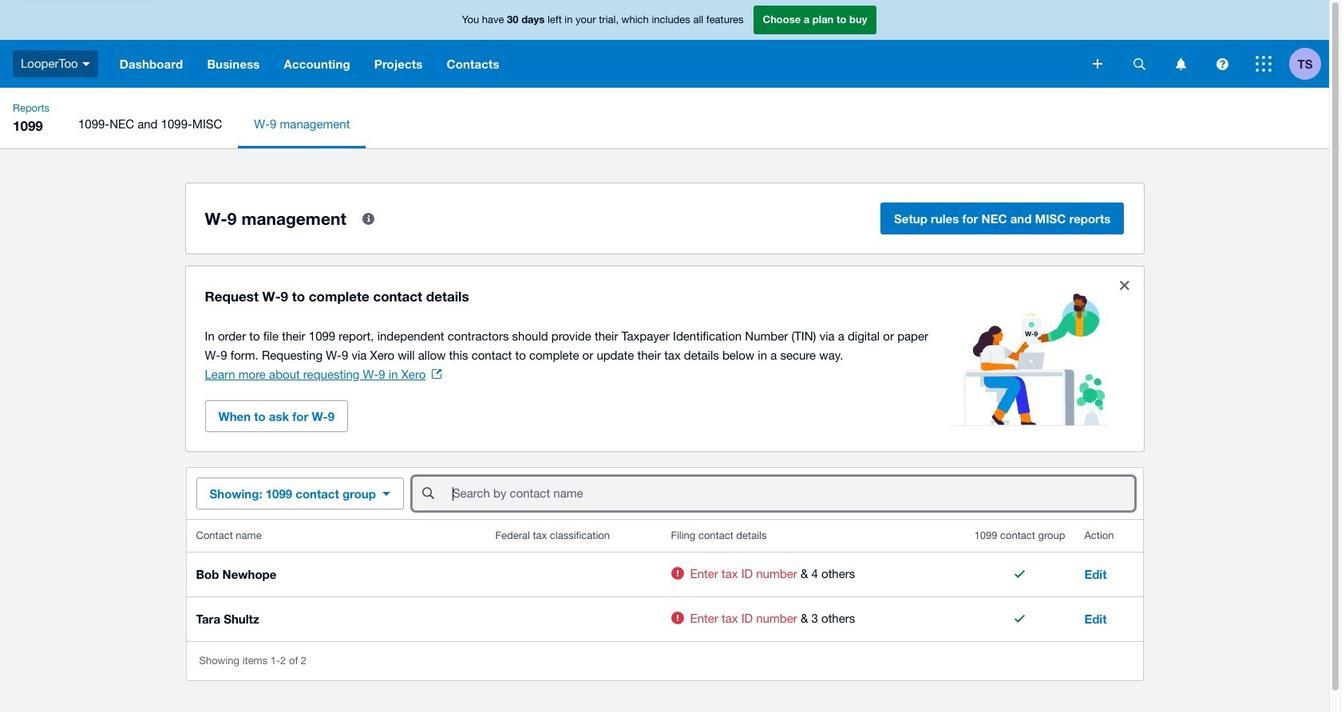Task type: vqa. For each thing, say whether or not it's contained in the screenshot.
W-9 management information 'icon'
yes



Task type: locate. For each thing, give the bounding box(es) containing it.
list of 1099 contacts element
[[186, 520, 1143, 642]]

svg image
[[1093, 59, 1102, 69]]

menu
[[62, 101, 1329, 148]]

banner
[[0, 0, 1329, 88]]

Search by contact name field
[[451, 479, 1133, 509]]

svg image
[[1256, 56, 1272, 72], [1133, 58, 1145, 70], [1175, 58, 1186, 70], [1216, 58, 1228, 70], [82, 62, 90, 66]]

w-9 management information image
[[353, 203, 385, 235]]



Task type: describe. For each thing, give the bounding box(es) containing it.
is 1099 contact image
[[1004, 603, 1036, 635]]

is 1099 contact image
[[1004, 559, 1036, 591]]



